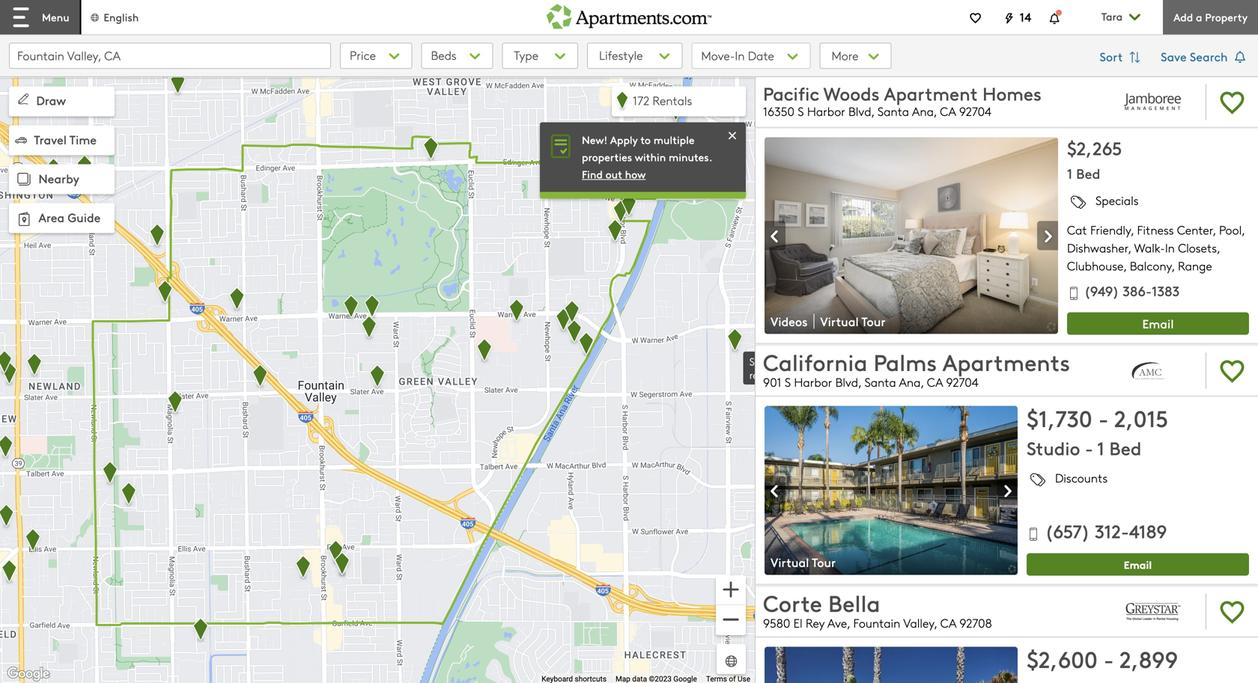Task type: vqa. For each thing, say whether or not it's contained in the screenshot.
the leftmost 'S'
yes



Task type: locate. For each thing, give the bounding box(es) containing it.
172
[[633, 92, 649, 109]]

1 horizontal spatial bed
[[1109, 436, 1142, 461]]

0 horizontal spatial 1
[[1067, 164, 1073, 183]]

2 vertical spatial ca
[[940, 615, 956, 632]]

0 vertical spatial virtual
[[820, 313, 859, 330]]

blvd, left palms
[[835, 374, 861, 391]]

virtual tour link up 'corte' at the bottom right of the page
[[765, 554, 845, 571]]

lifestyle
[[599, 47, 643, 63]]

virtual up california
[[820, 313, 859, 330]]

- left 2,899 in the right of the page
[[1104, 644, 1114, 675]]

valley,
[[903, 615, 937, 632]]

1 horizontal spatial virtual
[[820, 313, 859, 330]]

(657)
[[1045, 519, 1090, 544]]

margin image left the 'draw'
[[15, 91, 31, 107]]

in down fitness
[[1165, 240, 1175, 256]]

1 vertical spatial s
[[785, 374, 791, 391]]

fountain
[[853, 615, 900, 632]]

$2,265 1 bed
[[1067, 135, 1122, 183]]

travel time button
[[9, 126, 115, 155]]

email button for 386-
[[1067, 313, 1249, 335]]

google image
[[4, 665, 53, 684]]

1 vertical spatial blvd,
[[835, 374, 861, 391]]

1 vertical spatial ca
[[927, 374, 943, 391]]

nearby
[[38, 170, 79, 187]]

add a property
[[1174, 10, 1248, 24]]

0 vertical spatial email
[[1142, 315, 1174, 332]]

corte bella 9580 el rey ave, fountain valley, ca 92708
[[763, 587, 992, 632]]

bed down "$2,265"
[[1076, 164, 1100, 183]]

new!
[[582, 132, 608, 147]]

tour
[[862, 313, 886, 330], [812, 554, 836, 571]]

1
[[1067, 164, 1073, 183], [1097, 436, 1105, 461]]

email down 4189
[[1124, 557, 1152, 572]]

0 vertical spatial ca
[[940, 103, 956, 119]]

margin image inside area guide 'button'
[[13, 209, 34, 230]]

harbor right 901
[[794, 374, 832, 391]]

greystar real estate partners image
[[1110, 590, 1197, 634]]

1 vertical spatial in
[[1165, 240, 1175, 256]]

margin image for draw
[[15, 91, 31, 107]]

guide
[[68, 209, 101, 226]]

0 horizontal spatial s
[[785, 374, 791, 391]]

1 vertical spatial ana,
[[899, 374, 924, 391]]

0 horizontal spatial virtual
[[771, 554, 809, 571]]

0 vertical spatial virtual tour
[[820, 313, 886, 330]]

0 vertical spatial tour
[[862, 313, 886, 330]]

0 vertical spatial -
[[1098, 403, 1109, 434]]

2,015
[[1114, 403, 1168, 434]]

harbor right 16350
[[807, 103, 845, 119]]

draw button
[[9, 86, 115, 116]]

type button
[[502, 43, 578, 69]]

menu button
[[0, 0, 81, 34]]

in
[[735, 47, 745, 64], [1165, 240, 1175, 256]]

menu
[[42, 10, 69, 24]]

add
[[1174, 10, 1193, 24]]

2 vertical spatial -
[[1104, 644, 1114, 675]]

0 vertical spatial s
[[798, 103, 804, 119]]

dishwasher
[[1067, 240, 1128, 256]]

s right 901
[[785, 374, 791, 391]]

email
[[1142, 315, 1174, 332], [1124, 557, 1152, 572]]

margin image inside nearby link
[[13, 169, 34, 190]]

area guide
[[38, 209, 101, 226]]

blvd, down more button
[[848, 103, 874, 119]]

margin image left area
[[13, 209, 34, 230]]

margin image left travel
[[15, 134, 27, 146]]

margin image inside the draw button
[[15, 91, 31, 107]]

satellite view image
[[723, 653, 740, 671]]

virtual tour link up california
[[814, 313, 895, 330]]

0 vertical spatial ana,
[[912, 103, 937, 119]]

margin image for travel
[[15, 134, 27, 146]]

0 vertical spatial blvd,
[[848, 103, 874, 119]]

homes
[[982, 81, 1042, 106]]

bed down 2,015 on the bottom of page
[[1109, 436, 1142, 461]]

specials
[[1096, 192, 1139, 208]]

sort
[[1100, 48, 1126, 65]]

clubhouse
[[1067, 258, 1124, 274]]

- up discounts
[[1085, 436, 1093, 461]]

santa inside pacific woods apartment homes 16350 s harbor blvd, santa ana, ca 92704
[[878, 103, 909, 119]]

virtual tour for the top virtual tour link
[[820, 313, 886, 330]]

email button
[[1067, 313, 1249, 335], [1027, 554, 1249, 576]]

92708
[[959, 615, 992, 632]]

email button down 1383
[[1067, 313, 1249, 335]]

harbor
[[807, 103, 845, 119], [794, 374, 832, 391]]

minutes.
[[669, 150, 712, 164]]

- inside $2,600 - 2,899 link
[[1104, 644, 1114, 675]]

s right 16350
[[798, 103, 804, 119]]

1 vertical spatial 1
[[1097, 436, 1105, 461]]

1 vertical spatial margin image
[[13, 209, 34, 230]]

blvd,
[[848, 103, 874, 119], [835, 374, 861, 391]]

1 vertical spatial santa
[[865, 374, 896, 391]]

margin image left the nearby
[[13, 169, 34, 190]]

blvd, inside the california palms apartments 901 s harbor blvd, santa ana, ca 92704
[[835, 374, 861, 391]]

0 vertical spatial margin image
[[15, 134, 27, 146]]

0 horizontal spatial tour
[[812, 554, 836, 571]]

email button down 4189
[[1027, 554, 1249, 576]]

move-in date button
[[691, 43, 811, 69]]

1 horizontal spatial s
[[798, 103, 804, 119]]

email down 1383
[[1142, 315, 1174, 332]]

ca inside corte bella 9580 el rey ave, fountain valley, ca 92708
[[940, 615, 956, 632]]

santa
[[878, 103, 909, 119], [865, 374, 896, 391]]

1 vertical spatial virtual
[[771, 554, 809, 571]]

cat
[[1067, 222, 1087, 238]]

0 vertical spatial 92704
[[959, 103, 992, 119]]

training image
[[725, 128, 740, 143]]

0 horizontal spatial bed
[[1076, 164, 1100, 183]]

find
[[582, 167, 603, 182]]

rentals
[[653, 92, 692, 109]]

discounts
[[1055, 470, 1108, 486]]

Location or Point of Interest text field
[[9, 43, 331, 69]]

(949) 386-1383 link
[[1067, 282, 1180, 309]]

1 up discounts
[[1097, 436, 1105, 461]]

0 horizontal spatial in
[[735, 47, 745, 64]]

margin image
[[15, 91, 31, 107], [13, 169, 34, 190]]

$1,730 - 2,015 studio - 1 bed
[[1027, 403, 1168, 461]]

1 vertical spatial email
[[1124, 557, 1152, 572]]

virtual tour up california
[[820, 313, 886, 330]]

travel
[[34, 131, 67, 148]]

multiple
[[654, 132, 695, 147]]

$1,730
[[1027, 403, 1092, 434]]

9580
[[763, 615, 790, 632]]

1 horizontal spatial 1
[[1097, 436, 1105, 461]]

$2,600 - 2,899 link
[[1027, 644, 1249, 684]]

email for 312-
[[1124, 557, 1152, 572]]

in inside button
[[735, 47, 745, 64]]

- left 2,015 on the bottom of page
[[1098, 403, 1109, 434]]

margin image
[[15, 134, 27, 146], [13, 209, 34, 230]]

fitness
[[1137, 222, 1174, 238]]

1 vertical spatial 92704
[[946, 374, 979, 391]]

in left the date
[[735, 47, 745, 64]]

see
[[749, 355, 765, 368]]

$2,600
[[1027, 644, 1098, 675]]

nearby link
[[9, 164, 115, 194]]

1 vertical spatial virtual tour
[[771, 554, 836, 571]]

tour up palms
[[862, 313, 886, 330]]

1 down "$2,265"
[[1067, 164, 1073, 183]]

tour up bella
[[812, 554, 836, 571]]

apartments.com logo image
[[547, 0, 711, 29]]

0 vertical spatial 1
[[1067, 164, 1073, 183]]

bella
[[828, 587, 880, 619]]

placard image image
[[765, 222, 786, 251], [1037, 222, 1058, 251], [765, 477, 786, 506], [997, 477, 1018, 506]]

pacific woods apartment homes 16350 s harbor blvd, santa ana, ca 92704
[[763, 81, 1042, 119]]

margin image inside "travel time" button
[[15, 134, 27, 146]]

1 vertical spatial margin image
[[13, 169, 34, 190]]

area guide button
[[9, 203, 115, 233]]

virtual up 'corte' at the bottom right of the page
[[771, 554, 809, 571]]

0 vertical spatial margin image
[[15, 91, 31, 107]]

0 vertical spatial santa
[[878, 103, 909, 119]]

0 vertical spatial email button
[[1067, 313, 1249, 335]]

s
[[798, 103, 804, 119], [785, 374, 791, 391]]

el
[[793, 615, 802, 632]]

virtual for the top virtual tour link
[[820, 313, 859, 330]]

area
[[38, 209, 64, 226]]

sort button
[[1092, 43, 1152, 73]]

s inside the california palms apartments 901 s harbor blvd, santa ana, ca 92704
[[785, 374, 791, 391]]

travel time
[[34, 131, 97, 148]]

within
[[635, 150, 666, 164]]

1 vertical spatial harbor
[[794, 374, 832, 391]]

0 vertical spatial in
[[735, 47, 745, 64]]

312-
[[1095, 519, 1129, 544]]

apply
[[610, 132, 638, 147]]

1 vertical spatial bed
[[1109, 436, 1142, 461]]

bed inside '$2,265 1 bed'
[[1076, 164, 1100, 183]]

friendly
[[1090, 222, 1131, 238]]

1 horizontal spatial in
[[1165, 240, 1175, 256]]

0 vertical spatial harbor
[[807, 103, 845, 119]]

0 vertical spatial bed
[[1076, 164, 1100, 183]]

1 vertical spatial email button
[[1027, 554, 1249, 576]]

92704 inside pacific woods apartment homes 16350 s harbor blvd, santa ana, ca 92704
[[959, 103, 992, 119]]

virtual tour up 'corte' at the bottom right of the page
[[771, 554, 836, 571]]

harbor inside the california palms apartments 901 s harbor blvd, santa ana, ca 92704
[[794, 374, 832, 391]]

all
[[768, 355, 779, 368]]

(949) 386-1383
[[1084, 282, 1180, 300]]



Task type: describe. For each thing, give the bounding box(es) containing it.
search
[[1190, 48, 1228, 65]]

apartment
[[884, 81, 978, 106]]

virtual for the bottommost virtual tour link
[[771, 554, 809, 571]]

cat friendly fitness center pool dishwasher walk-in closets clubhouse balcony range
[[1067, 222, 1242, 274]]

ca inside the california palms apartments 901 s harbor blvd, santa ana, ca 92704
[[927, 374, 943, 391]]

beds button
[[421, 43, 493, 69]]

email button for 312-
[[1027, 554, 1249, 576]]

14
[[1020, 8, 1031, 25]]

a
[[1196, 10, 1202, 24]]

email for 386-
[[1142, 315, 1174, 332]]

map region
[[0, 39, 941, 684]]

more button
[[820, 43, 892, 69]]

price button
[[340, 43, 412, 69]]

out
[[606, 167, 622, 182]]

lifestyle button
[[587, 43, 682, 69]]

1 inside '$2,265 1 bed'
[[1067, 164, 1073, 183]]

blvd, inside pacific woods apartment homes 16350 s harbor blvd, santa ana, ca 92704
[[848, 103, 874, 119]]

studio
[[1027, 436, 1080, 461]]

apartments
[[942, 346, 1070, 378]]

tara button
[[1093, 2, 1153, 32]]

california
[[763, 346, 868, 378]]

range
[[1178, 258, 1212, 274]]

move-
[[701, 47, 735, 64]]

draw
[[36, 92, 66, 109]]

add a property link
[[1163, 0, 1258, 34]]

pool
[[1219, 222, 1242, 238]]

ca inside pacific woods apartment homes 16350 s harbor blvd, santa ana, ca 92704
[[940, 103, 956, 119]]

4189
[[1129, 519, 1167, 544]]

closets
[[1178, 240, 1217, 256]]

harbor inside pacific woods apartment homes 16350 s harbor blvd, santa ana, ca 92704
[[807, 103, 845, 119]]

save search button
[[1161, 43, 1249, 73]]

2,899
[[1120, 644, 1178, 675]]

1 horizontal spatial tour
[[862, 313, 886, 330]]

in inside cat friendly fitness center pool dishwasher walk-in closets clubhouse balcony range
[[1165, 240, 1175, 256]]

property
[[1205, 10, 1248, 24]]

see all results
[[749, 355, 779, 382]]

find out how link
[[582, 167, 646, 182]]

woods
[[823, 81, 880, 106]]

901
[[763, 374, 781, 391]]

1 vertical spatial virtual tour link
[[765, 554, 845, 571]]

bed inside $1,730 - 2,015 studio - 1 bed
[[1109, 436, 1142, 461]]

jamboree management image
[[1110, 80, 1197, 124]]

save
[[1161, 48, 1187, 65]]

margin image for nearby
[[13, 169, 34, 190]]

properties
[[582, 150, 632, 164]]

ana, inside the california palms apartments 901 s harbor blvd, santa ana, ca 92704
[[899, 374, 924, 391]]

1 vertical spatial tour
[[812, 554, 836, 571]]

english
[[104, 10, 139, 24]]

1 vertical spatial -
[[1085, 436, 1093, 461]]

(949)
[[1084, 282, 1119, 300]]

s inside pacific woods apartment homes 16350 s harbor blvd, santa ana, ca 92704
[[798, 103, 804, 119]]

ana, inside pacific woods apartment homes 16350 s harbor blvd, santa ana, ca 92704
[[912, 103, 937, 119]]

1 inside $1,730 - 2,015 studio - 1 bed
[[1097, 436, 1105, 461]]

english link
[[89, 10, 139, 24]]

rey
[[806, 615, 825, 632]]

92704 inside the california palms apartments 901 s harbor blvd, santa ana, ca 92704
[[946, 374, 979, 391]]

results
[[749, 368, 779, 382]]

to
[[640, 132, 651, 147]]

16350
[[763, 103, 794, 119]]

santa inside the california palms apartments 901 s harbor blvd, santa ana, ca 92704
[[865, 374, 896, 391]]

california palms apartments 901 s harbor blvd, santa ana, ca 92704
[[763, 346, 1070, 391]]

(657) 312-4189
[[1045, 519, 1167, 544]]

$2,265
[[1067, 135, 1122, 160]]

tara
[[1101, 9, 1123, 24]]

0 vertical spatial virtual tour link
[[814, 313, 895, 330]]

price
[[350, 47, 376, 63]]

corte
[[763, 587, 822, 619]]

advanced real estate services, inc. image
[[1110, 349, 1197, 393]]

margin image for area
[[13, 209, 34, 230]]

- for $2,600
[[1104, 644, 1114, 675]]

new! apply to multiple properties within minutes. find out how
[[582, 132, 712, 182]]

how
[[625, 167, 646, 182]]

- for $1,730
[[1098, 403, 1109, 434]]

videos
[[771, 313, 808, 330]]

more
[[832, 47, 862, 64]]

type
[[514, 47, 538, 63]]

beds
[[431, 47, 457, 63]]

save search
[[1161, 48, 1231, 65]]

videos link
[[765, 313, 814, 330]]

1383
[[1152, 282, 1180, 300]]

time
[[69, 131, 97, 148]]

(657) 312-4189 link
[[1027, 519, 1167, 550]]

386-
[[1123, 282, 1152, 300]]

172 rentals
[[633, 92, 692, 109]]

date
[[748, 47, 774, 64]]

virtual tour for the bottommost virtual tour link
[[771, 554, 836, 571]]

move-in date
[[701, 47, 774, 64]]

ave,
[[827, 615, 850, 632]]

walk-
[[1134, 240, 1165, 256]]



